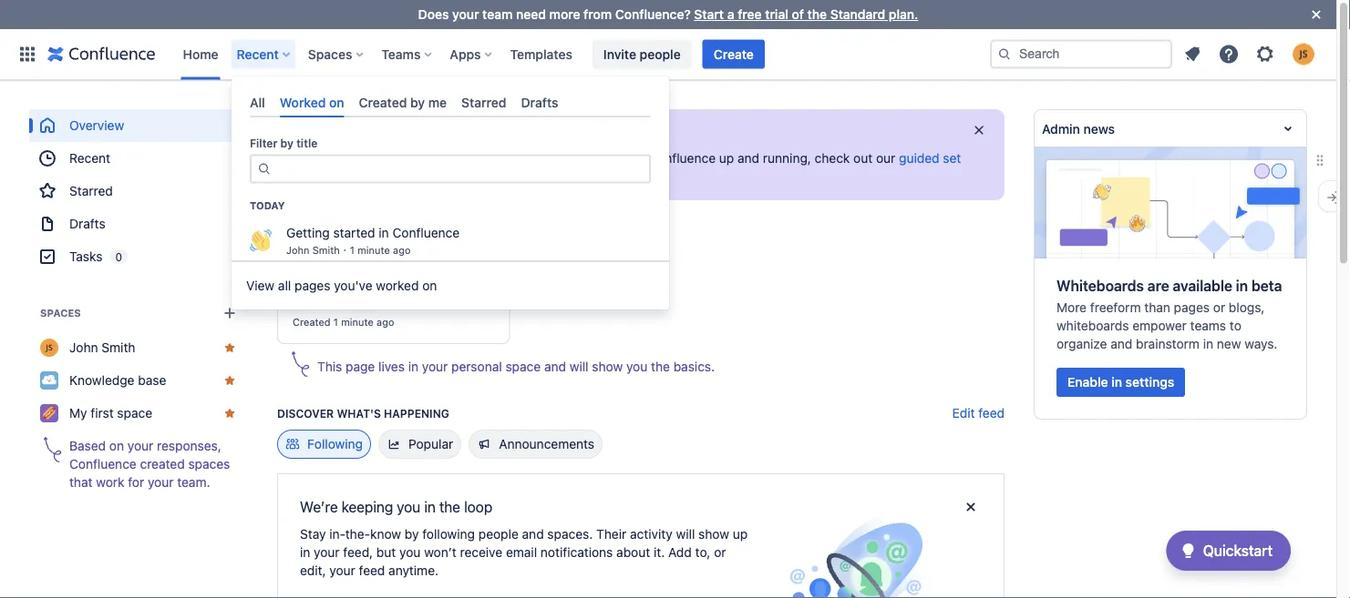 Task type: vqa. For each thing, say whether or not it's contained in the screenshot.
View All Pages You'Ve Worked On
yes



Task type: locate. For each thing, give the bounding box(es) containing it.
0 vertical spatial by
[[410, 95, 425, 110]]

for
[[128, 475, 144, 490]]

starred down recent link
[[69, 184, 113, 199]]

unstar this space image inside my first space link
[[222, 407, 237, 421]]

john down pick on the top
[[286, 245, 310, 257]]

edit feed button
[[952, 405, 1005, 423]]

0 vertical spatial getting
[[286, 226, 330, 241]]

minute down you've
[[341, 317, 374, 329]]

started right you've
[[374, 276, 419, 291]]

group containing overview
[[29, 109, 248, 274]]

show inside stay in-the-know by following people and spaces. their activity will show up in your feed, but you won't receive email notifications about it. add to, or edit, your feed anytime.
[[698, 527, 729, 542]]

space right "first"
[[117, 406, 152, 421]]

0 vertical spatial to
[[517, 124, 534, 145]]

up right activity
[[733, 527, 748, 542]]

0 horizontal spatial or
[[714, 546, 726, 561]]

start
[[694, 7, 724, 22]]

1 horizontal spatial pages
[[1174, 300, 1210, 315]]

happening
[[384, 408, 449, 420]]

starred up "here"
[[461, 95, 506, 110]]

getting down john smith ・ 1 minute ago
[[325, 276, 371, 291]]

or
[[1213, 300, 1225, 315], [714, 546, 726, 561]]

starred inside group
[[69, 184, 113, 199]]

0 horizontal spatial people
[[478, 527, 519, 542]]

need
[[516, 7, 546, 22]]

g'day,
[[321, 124, 371, 145]]

1 vertical spatial show
[[698, 527, 729, 542]]

the right of
[[807, 7, 827, 22]]

starred
[[461, 95, 506, 110], [69, 184, 113, 199]]

on for worked on
[[329, 95, 344, 110]]

you'd
[[483, 151, 514, 166]]

created for created by me
[[359, 95, 407, 110]]

edit feed
[[952, 406, 1005, 421]]

drafts up tasks
[[69, 217, 105, 232]]

0 vertical spatial the
[[807, 7, 827, 22]]

spaces
[[188, 457, 230, 472]]

0 vertical spatial more
[[549, 7, 580, 22]]

appswitcher icon image
[[16, 43, 38, 65]]

of
[[792, 7, 804, 22]]

team
[[482, 7, 513, 22]]

team.
[[177, 475, 210, 490]]

2 horizontal spatial on
[[422, 279, 437, 294]]

1 vertical spatial the
[[651, 360, 670, 375]]

2 horizontal spatial john
[[325, 291, 349, 303]]

or up teams at the bottom of page
[[1213, 300, 1225, 315]]

people up receive
[[478, 527, 519, 542]]

by
[[410, 95, 425, 110], [280, 137, 294, 150], [405, 527, 419, 542]]

people down confluence?
[[640, 46, 681, 62]]

2 vertical spatial the
[[439, 499, 460, 516]]

smith up knowledge base
[[102, 341, 135, 356]]

started inside getting started in confluence john smith
[[374, 276, 419, 291]]

confluence down the off
[[436, 276, 507, 291]]

getting up john smith ・ 1 minute ago
[[286, 226, 330, 241]]

0 vertical spatial or
[[1213, 300, 1225, 315]]

0 vertical spatial recent
[[237, 46, 279, 62]]

1 vertical spatial unstar this space image
[[222, 374, 237, 388]]

following button
[[277, 430, 371, 459]]

spaces up 'john smith'
[[40, 308, 81, 320]]

view all pages you've worked on link
[[232, 268, 669, 305]]

tab list
[[243, 88, 658, 118]]

0 horizontal spatial on
[[109, 439, 124, 454]]

you up anytime.
[[399, 546, 421, 561]]

:wave: image
[[293, 277, 315, 299], [293, 277, 315, 299]]

and down whiteboards
[[1111, 337, 1133, 352]]

the up following at the left of page
[[439, 499, 460, 516]]

1 down where
[[350, 245, 355, 257]]

pages right all
[[295, 279, 330, 294]]

1 vertical spatial smith
[[352, 291, 379, 303]]

and
[[738, 151, 760, 166], [1111, 337, 1133, 352], [544, 360, 566, 375], [522, 527, 544, 542]]

1 vertical spatial started
[[374, 276, 419, 291]]

1 horizontal spatial john
[[286, 245, 310, 257]]

1 horizontal spatial space
[[506, 360, 541, 375]]

0 horizontal spatial john
[[69, 341, 98, 356]]

does your team need more from confluence? start a free trial of the standard plan.
[[418, 7, 918, 22]]

john up 'created 1 minute ago'
[[325, 291, 349, 303]]

1 vertical spatial more
[[541, 151, 571, 166]]

getting for getting started in confluence john smith
[[325, 276, 371, 291]]

1 horizontal spatial show
[[698, 527, 729, 542]]

john smith link up base
[[29, 332, 248, 365]]

started for getting started in confluence
[[333, 226, 375, 241]]

on up g'day, on the left of the page
[[329, 95, 344, 110]]

0 vertical spatial 1
[[350, 245, 355, 257]]

announcements
[[499, 437, 595, 452]]

beta
[[1252, 278, 1282, 295]]

minute down getting started in confluence
[[358, 245, 390, 257]]

discover what's happening
[[277, 408, 449, 420]]

1 horizontal spatial or
[[1213, 300, 1225, 315]]

0 horizontal spatial starred
[[69, 184, 113, 199]]

show left basics.
[[592, 360, 623, 375]]

your left personal
[[422, 360, 448, 375]]

1 horizontal spatial recent
[[237, 46, 279, 62]]

on right worked on the top of page
[[422, 279, 437, 294]]

and up email
[[522, 527, 544, 542]]

2 horizontal spatial smith
[[352, 291, 379, 303]]

group
[[29, 109, 248, 274]]

1 vertical spatial recent
[[69, 151, 110, 166]]

people inside stay in-the-know by following people and spaces. their activity will show up in your feed, but you won't receive email notifications about it. add to, or edit, your feed anytime.
[[478, 527, 519, 542]]

recent up all
[[237, 46, 279, 62]]

1 horizontal spatial will
[[676, 527, 695, 542]]

2 unstar this space image from the top
[[222, 374, 237, 388]]

enable in settings link
[[1057, 368, 1185, 397]]

and left running,
[[738, 151, 760, 166]]

unstar this space image for knowledge base
[[222, 374, 237, 388]]

close message box image
[[960, 497, 982, 519]]

1 vertical spatial drafts
[[69, 217, 105, 232]]

2 vertical spatial on
[[109, 439, 124, 454]]

2 vertical spatial we're
[[300, 499, 338, 516]]

john.
[[375, 124, 421, 145]]

banner
[[0, 29, 1337, 80]]

in up following at the left of page
[[424, 499, 436, 516]]

1 horizontal spatial smith
[[312, 245, 340, 257]]

popular button
[[378, 430, 462, 459]]

page
[[346, 360, 375, 375]]

1 horizontal spatial to
[[1230, 319, 1242, 334]]

2 vertical spatial unstar this space image
[[222, 407, 237, 421]]

john for john smith ・ 1 minute ago
[[286, 245, 310, 257]]

created
[[140, 457, 185, 472]]

created up john.
[[359, 95, 407, 110]]

spaces
[[308, 46, 352, 62], [40, 308, 81, 320]]

1 vertical spatial will
[[676, 527, 695, 542]]

create link
[[703, 40, 765, 69]]

following
[[307, 437, 363, 452]]

email
[[506, 546, 537, 561]]

more
[[1057, 300, 1087, 315]]

0 vertical spatial pages
[[295, 279, 330, 294]]

getting inside getting started in confluence john smith
[[325, 276, 371, 291]]

basics.
[[673, 360, 715, 375]]

to up "new"
[[1230, 319, 1242, 334]]

spaces up worked on
[[308, 46, 352, 62]]

2 vertical spatial by
[[405, 527, 419, 542]]

1 down view all pages you've worked on
[[334, 317, 338, 329]]

unstar this space image inside knowledge base link
[[222, 374, 237, 388]]

1 vertical spatial john smith link
[[29, 332, 248, 365]]

space right personal
[[506, 360, 541, 375]]

we're for keeping
[[300, 499, 338, 516]]

on right based
[[109, 439, 124, 454]]

up
[[719, 151, 734, 166], [321, 169, 336, 184], [306, 232, 322, 244], [733, 527, 748, 542]]

confluence inside based on your responses, confluence created spaces that work for your team.
[[69, 457, 137, 472]]

worked on
[[280, 95, 344, 110]]

you left basics.
[[626, 360, 648, 375]]

getting
[[286, 226, 330, 241], [325, 276, 371, 291]]

search image
[[997, 47, 1012, 62]]

created down view all pages you've worked on
[[293, 317, 331, 329]]

ago down left
[[393, 245, 411, 257]]

0 vertical spatial created
[[359, 95, 407, 110]]

1 vertical spatial to
[[1230, 319, 1242, 334]]

freeform
[[1090, 300, 1141, 315]]

getting started in confluence
[[286, 226, 460, 241]]

invite
[[603, 46, 636, 62]]

0 vertical spatial people
[[640, 46, 681, 62]]

1 horizontal spatial people
[[640, 46, 681, 62]]

0 horizontal spatial smith
[[102, 341, 135, 356]]

0 vertical spatial started
[[333, 226, 375, 241]]

feed
[[978, 406, 1005, 421], [359, 564, 385, 579]]

1 horizontal spatial drafts
[[521, 95, 558, 110]]

activity
[[630, 527, 673, 542]]

unstar this space image for john smith
[[222, 341, 237, 356]]

0 horizontal spatial will
[[570, 360, 589, 375]]

john smith link up 'created 1 minute ago'
[[325, 291, 379, 304]]

spaces button
[[303, 40, 370, 69]]

1 vertical spatial by
[[280, 137, 294, 150]]

by left me
[[410, 95, 425, 110]]

:wave: image
[[250, 230, 272, 252], [250, 230, 272, 252]]

starred link
[[29, 175, 248, 208]]

base
[[138, 373, 166, 388]]

0 vertical spatial spaces
[[308, 46, 352, 62]]

confluence right getting
[[649, 151, 716, 166]]

up inside stay in-the-know by following people and spaces. their activity will show up in your feed, but you won't receive email notifications about it. add to, or edit, your feed anytime.
[[733, 527, 748, 542]]

your profile and preferences image
[[1293, 43, 1315, 65]]

welcome banner image
[[292, 124, 314, 146]]

1 vertical spatial minute
[[341, 317, 374, 329]]

0 horizontal spatial to
[[517, 124, 534, 145]]

if
[[471, 151, 479, 166]]

to,
[[695, 546, 711, 561]]

1 vertical spatial we're
[[321, 151, 355, 166]]

pages down available
[[1174, 300, 1210, 315]]

you
[[368, 232, 391, 244], [626, 360, 648, 375], [397, 499, 420, 516], [399, 546, 421, 561]]

first
[[91, 406, 114, 421]]

people
[[640, 46, 681, 62], [478, 527, 519, 542]]

in down "stay"
[[300, 546, 310, 561]]

does
[[418, 7, 449, 22]]

2 vertical spatial smith
[[102, 341, 135, 356]]

0 vertical spatial john smith link
[[325, 291, 379, 304]]

1 vertical spatial 1
[[334, 317, 338, 329]]

worked
[[376, 279, 419, 294]]

0 vertical spatial feed
[[978, 406, 1005, 421]]

filter
[[250, 137, 278, 150]]

ago down worked on the top of page
[[377, 317, 394, 329]]

smith down where
[[312, 245, 340, 257]]

0 vertical spatial on
[[329, 95, 344, 110]]

confluence up work
[[69, 457, 137, 472]]

will up add
[[676, 527, 695, 542]]

notification icon image
[[1182, 43, 1203, 65]]

up left the experience
[[321, 169, 336, 184]]

unstar this space image
[[222, 341, 237, 356], [222, 374, 237, 388], [222, 407, 237, 421]]

1
[[350, 245, 355, 257], [334, 317, 338, 329]]

filter by title
[[250, 137, 318, 150]]

・
[[340, 245, 350, 257]]

will up announcements
[[570, 360, 589, 375]]

in right worked on the top of page
[[422, 276, 433, 291]]

the left basics.
[[651, 360, 670, 375]]

1 unstar this space image from the top
[[222, 341, 237, 356]]

1 horizontal spatial on
[[329, 95, 344, 110]]

confluence image
[[47, 43, 155, 65], [47, 43, 155, 65]]

2 vertical spatial john
[[69, 341, 98, 356]]

john up knowledge
[[69, 341, 98, 356]]

pick up where you left off
[[277, 232, 445, 244]]

all
[[278, 279, 291, 294]]

john for john smith
[[69, 341, 98, 356]]

home link
[[177, 40, 224, 69]]

1 vertical spatial feed
[[359, 564, 385, 579]]

0 vertical spatial space
[[506, 360, 541, 375]]

show up to,
[[698, 527, 729, 542]]

add
[[668, 546, 692, 561]]

1 vertical spatial starred
[[69, 184, 113, 199]]

feed right edit
[[978, 406, 1005, 421]]

1 horizontal spatial the
[[651, 360, 670, 375]]

recent down overview
[[69, 151, 110, 166]]

Search field
[[990, 40, 1172, 69]]

smith up 'created 1 minute ago'
[[352, 291, 379, 303]]

1 vertical spatial getting
[[325, 276, 371, 291]]

drafts up help!
[[521, 95, 558, 110]]

john
[[286, 245, 310, 257], [325, 291, 349, 303], [69, 341, 98, 356]]

by left title
[[280, 137, 294, 150]]

off
[[424, 232, 445, 244]]

we're down g'day, on the left of the page
[[321, 151, 355, 166]]

by right 'know'
[[405, 527, 419, 542]]

feed,
[[343, 546, 373, 561]]

feed down feed,
[[359, 564, 385, 579]]

than
[[1144, 300, 1170, 315]]

3 unstar this space image from the top
[[222, 407, 237, 421]]

unstar this space image for my first space
[[222, 407, 237, 421]]

on inside based on your responses, confluence created spaces that work for your team.
[[109, 439, 124, 454]]

0 vertical spatial ago
[[393, 245, 411, 257]]

1 horizontal spatial created
[[359, 95, 407, 110]]

we're up "stay"
[[300, 499, 338, 516]]

you up 'know'
[[397, 499, 420, 516]]

1 horizontal spatial john smith link
[[325, 291, 379, 304]]

we're up here.
[[425, 124, 472, 145]]

your up created
[[127, 439, 153, 454]]

0 vertical spatial unstar this space image
[[222, 341, 237, 356]]

0 vertical spatial john
[[286, 245, 310, 257]]

here.
[[438, 151, 468, 166]]

this page lives in your personal space and will show you the basics.
[[317, 360, 715, 375]]

0 horizontal spatial space
[[117, 406, 152, 421]]

1 vertical spatial people
[[478, 527, 519, 542]]

1 vertical spatial john
[[325, 291, 349, 303]]

recent inside 'dropdown button'
[[237, 46, 279, 62]]

1 horizontal spatial feed
[[978, 406, 1005, 421]]

0 vertical spatial smith
[[312, 245, 340, 257]]

smith inside getting started in confluence john smith
[[352, 291, 379, 303]]

0 horizontal spatial feed
[[359, 564, 385, 579]]

will inside stay in-the-know by following people and spaces. their activity will show up in your feed, but you won't receive email notifications about it. add to, or edit, your feed anytime.
[[676, 527, 695, 542]]

more left from
[[549, 7, 580, 22]]

people inside button
[[640, 46, 681, 62]]

in up "blogs,"
[[1236, 278, 1248, 295]]

0 horizontal spatial show
[[592, 360, 623, 375]]

started
[[333, 226, 375, 241], [374, 276, 419, 291]]

happy
[[358, 151, 395, 166]]

we're keeping you in the loop
[[300, 499, 492, 516]]

1 vertical spatial or
[[714, 546, 726, 561]]

created
[[359, 95, 407, 110], [293, 317, 331, 329]]

keeping
[[342, 499, 393, 516]]

0 horizontal spatial created
[[293, 317, 331, 329]]

more down help!
[[541, 151, 571, 166]]

set
[[943, 151, 961, 166]]

1 vertical spatial pages
[[1174, 300, 1210, 315]]

1 horizontal spatial starred
[[461, 95, 506, 110]]

brainstorm
[[1136, 337, 1200, 352]]

the
[[807, 7, 827, 22], [651, 360, 670, 375], [439, 499, 460, 516]]

my first space link
[[29, 397, 248, 430]]

to up like
[[517, 124, 534, 145]]

started up john smith ・ 1 minute ago
[[333, 226, 375, 241]]

tab list containing all
[[243, 88, 658, 118]]

know
[[370, 527, 401, 542]]

or right to,
[[714, 546, 726, 561]]

feed inside button
[[978, 406, 1005, 421]]

1 horizontal spatial spaces
[[308, 46, 352, 62]]

discover
[[277, 408, 334, 420]]

confluence up getting started in confluence john smith
[[392, 226, 460, 241]]

confluence?
[[615, 7, 691, 22]]



Task type: describe. For each thing, give the bounding box(es) containing it.
create a space image
[[219, 303, 241, 325]]

getting
[[603, 151, 645, 166]]

templates
[[510, 46, 572, 62]]

guided
[[899, 151, 940, 166]]

0 vertical spatial minute
[[358, 245, 390, 257]]

pages inside whiteboards are available in beta more freeform than pages or blogs, whiteboards empower teams to organize and brainstorm in new ways.
[[1174, 300, 1210, 315]]

by inside stay in-the-know by following people and spaces. their activity will show up in your feed, but you won't receive email notifications about it. add to, or edit, your feed anytime.
[[405, 527, 419, 542]]

0 vertical spatial drafts
[[521, 95, 558, 110]]

me
[[428, 95, 447, 110]]

help icon image
[[1218, 43, 1240, 65]]

we're for happy
[[321, 151, 355, 166]]

Filter by title text field
[[277, 157, 638, 182]]

guided set up experience link
[[321, 151, 961, 184]]

tasks
[[69, 249, 102, 264]]

trial
[[765, 7, 788, 22]]

view all pages you've worked on
[[246, 279, 437, 294]]

banner containing home
[[0, 29, 1337, 80]]

here
[[476, 124, 513, 145]]

start a free trial of the standard plan. link
[[694, 7, 918, 22]]

.
[[404, 169, 408, 184]]

running,
[[763, 151, 811, 166]]

quickstart
[[1203, 543, 1273, 560]]

your down feed,
[[329, 564, 355, 579]]

0
[[115, 251, 122, 263]]

close image
[[1306, 4, 1327, 26]]

news
[[1084, 121, 1115, 136]]

by for filter
[[280, 137, 294, 150]]

available
[[1173, 278, 1233, 295]]

my first space
[[69, 406, 152, 421]]

you've
[[334, 279, 372, 294]]

on for based on your responses, confluence created spaces that work for your team.
[[109, 439, 124, 454]]

overview
[[69, 118, 124, 133]]

help!
[[538, 124, 579, 145]]

in inside stay in-the-know by following people and spaces. their activity will show up in your feed, but you won't receive email notifications about it. add to, or edit, your feed anytime.
[[300, 546, 310, 561]]

stay in-the-know by following people and spaces. their activity will show up in your feed, but you won't receive email notifications about it. add to, or edit, your feed anytime.
[[300, 527, 748, 579]]

up left running,
[[719, 151, 734, 166]]

edit
[[952, 406, 975, 421]]

won't
[[424, 546, 457, 561]]

1 vertical spatial ago
[[377, 317, 394, 329]]

global element
[[11, 29, 990, 80]]

john smith ・ 1 minute ago
[[286, 245, 411, 257]]

edit,
[[300, 564, 326, 579]]

by for created
[[410, 95, 425, 110]]

started for getting started in confluence john smith
[[374, 276, 419, 291]]

1 horizontal spatial 1
[[350, 245, 355, 257]]

0 horizontal spatial pages
[[295, 279, 330, 294]]

2 horizontal spatial the
[[807, 7, 827, 22]]

check
[[815, 151, 850, 166]]

teams
[[381, 46, 421, 62]]

invite people button
[[592, 40, 692, 69]]

guided set up experience
[[321, 151, 961, 184]]

0 horizontal spatial recent
[[69, 151, 110, 166]]

templates link
[[505, 40, 578, 69]]

up inside guided set up experience
[[321, 169, 336, 184]]

what's
[[337, 408, 381, 420]]

recent button
[[231, 40, 297, 69]]

anytime.
[[389, 564, 439, 579]]

g'day, john. we're here to help!
[[321, 124, 579, 145]]

settings icon image
[[1254, 43, 1276, 65]]

0 vertical spatial starred
[[461, 95, 506, 110]]

their
[[596, 527, 627, 542]]

out
[[853, 151, 873, 166]]

your down created
[[148, 475, 174, 490]]

are
[[1148, 278, 1169, 295]]

feed inside stay in-the-know by following people and spaces. their activity will show up in your feed, but you won't receive email notifications about it. add to, or edit, your feed anytime.
[[359, 564, 385, 579]]

the-
[[345, 527, 370, 542]]

1 vertical spatial on
[[422, 279, 437, 294]]

help
[[575, 151, 600, 166]]

create
[[714, 46, 754, 62]]

pick
[[277, 232, 303, 244]]

in right enable
[[1112, 375, 1122, 390]]

john inside getting started in confluence john smith
[[325, 291, 349, 303]]

invite people
[[603, 46, 681, 62]]

whiteboards
[[1057, 278, 1144, 295]]

popular
[[408, 437, 453, 452]]

in right lives
[[408, 360, 419, 375]]

in left left
[[379, 226, 389, 241]]

0 horizontal spatial spaces
[[40, 308, 81, 320]]

title
[[296, 137, 318, 150]]

you inside stay in-the-know by following people and spaces. their activity will show up in your feed, but you won't receive email notifications about it. add to, or edit, your feed anytime.
[[399, 546, 421, 561]]

1 vertical spatial space
[[117, 406, 152, 421]]

0 horizontal spatial john smith link
[[29, 332, 248, 365]]

0 vertical spatial we're
[[425, 124, 472, 145]]

and up announcements
[[544, 360, 566, 375]]

apps button
[[444, 40, 499, 69]]

about
[[616, 546, 650, 561]]

that
[[69, 475, 93, 490]]

0 horizontal spatial the
[[439, 499, 460, 516]]

your left team
[[452, 7, 479, 22]]

quickstart button
[[1167, 532, 1291, 572]]

to inside whiteboards are available in beta more freeform than pages or blogs, whiteboards empower teams to organize and brainstorm in new ways.
[[1230, 319, 1242, 334]]

0 vertical spatial show
[[592, 360, 623, 375]]

empower
[[1133, 319, 1187, 334]]

we're happy you're here. if you'd like more help getting confluence up and running, check out our
[[321, 151, 899, 166]]

spaces inside spaces popup button
[[308, 46, 352, 62]]

new
[[1217, 337, 1241, 352]]

you left left
[[368, 232, 391, 244]]

following
[[422, 527, 475, 542]]

knowledge base
[[69, 373, 166, 388]]

whiteboards
[[1057, 319, 1129, 334]]

all
[[250, 95, 265, 110]]

my
[[69, 406, 87, 421]]

overview link
[[29, 109, 248, 142]]

enable
[[1068, 375, 1108, 390]]

smith for john smith
[[102, 341, 135, 356]]

smith for john smith ・ 1 minute ago
[[312, 245, 340, 257]]

0 vertical spatial will
[[570, 360, 589, 375]]

in down teams at the bottom of page
[[1203, 337, 1214, 352]]

in-
[[329, 527, 345, 542]]

and inside whiteboards are available in beta more freeform than pages or blogs, whiteboards empower teams to organize and brainstorm in new ways.
[[1111, 337, 1133, 352]]

your down 'in-'
[[314, 546, 340, 561]]

ways.
[[1245, 337, 1278, 352]]

knowledge
[[69, 373, 135, 388]]

apps
[[450, 46, 481, 62]]

or inside stay in-the-know by following people and spaces. their activity will show up in your feed, but you won't receive email notifications about it. add to, or edit, your feed anytime.
[[714, 546, 726, 561]]

a
[[727, 7, 734, 22]]

or inside whiteboards are available in beta more freeform than pages or blogs, whiteboards empower teams to organize and brainstorm in new ways.
[[1213, 300, 1225, 315]]

enable in settings
[[1068, 375, 1174, 390]]

check image
[[1178, 541, 1199, 563]]

settings
[[1126, 375, 1174, 390]]

confluence inside getting started in confluence john smith
[[436, 276, 507, 291]]

created for created 1 minute ago
[[293, 317, 331, 329]]

lives
[[378, 360, 405, 375]]

and inside stay in-the-know by following people and spaces. their activity will show up in your feed, but you won't receive email notifications about it. add to, or edit, your feed anytime.
[[522, 527, 544, 542]]

based
[[69, 439, 106, 454]]

drafts inside drafts link
[[69, 217, 105, 232]]

but
[[376, 546, 396, 561]]

in inside getting started in confluence john smith
[[422, 276, 433, 291]]

receive
[[460, 546, 503, 561]]

0 horizontal spatial 1
[[334, 317, 338, 329]]

where
[[324, 232, 365, 244]]

close image
[[972, 123, 986, 138]]

worked
[[280, 95, 326, 110]]

getting for getting started in confluence
[[286, 226, 330, 241]]

up right pick on the top
[[306, 232, 322, 244]]



